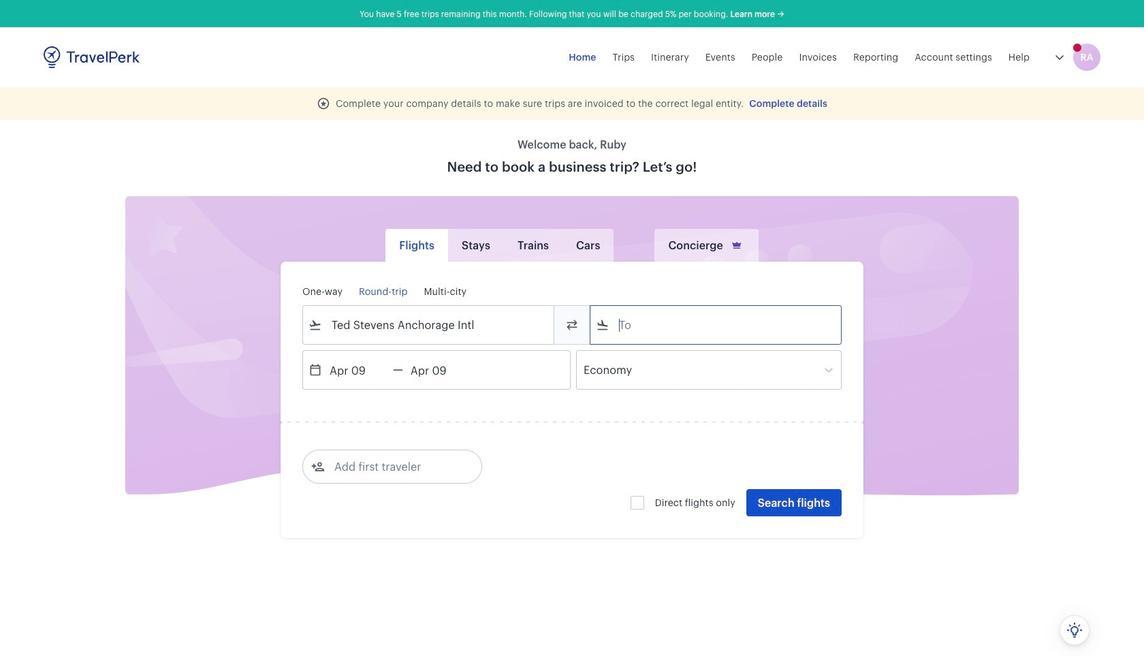 Task type: describe. For each thing, give the bounding box(es) containing it.
Add first traveler search field
[[325, 456, 467, 478]]



Task type: locate. For each thing, give the bounding box(es) containing it.
Depart text field
[[322, 351, 393, 389]]

From search field
[[322, 314, 536, 336]]

To search field
[[610, 314, 824, 336]]

Return text field
[[403, 351, 474, 389]]



